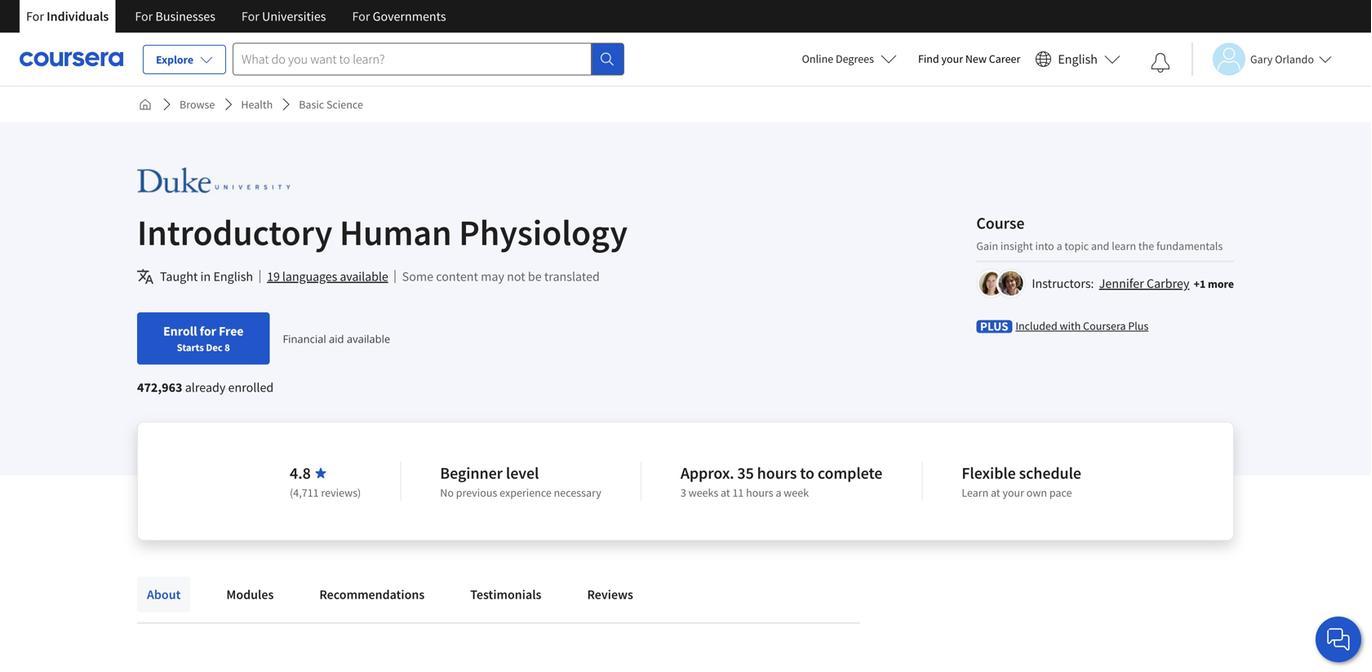 Task type: vqa. For each thing, say whether or not it's contained in the screenshot.
fourth "For"
yes



Task type: describe. For each thing, give the bounding box(es) containing it.
banner navigation
[[13, 0, 459, 33]]

jennifer carbrey image
[[979, 271, 1003, 296]]

19 languages available
[[267, 269, 388, 285]]

schedule
[[1019, 463, 1081, 484]]

approx.
[[681, 463, 734, 484]]

to
[[800, 463, 815, 484]]

pace
[[1049, 486, 1072, 500]]

and
[[1091, 239, 1110, 253]]

already
[[185, 380, 226, 396]]

introductory
[[137, 210, 332, 255]]

approx. 35 hours to complete 3 weeks at 11 hours a week
[[681, 463, 883, 500]]

health
[[241, 97, 273, 112]]

human
[[339, 210, 452, 255]]

english button
[[1029, 33, 1127, 86]]

472,963
[[137, 380, 182, 396]]

financial aid available button
[[283, 332, 390, 346]]

experience
[[500, 486, 552, 500]]

home image
[[139, 98, 152, 111]]

businesses
[[155, 8, 215, 24]]

beginner level no previous experience necessary
[[440, 463, 601, 500]]

coursera plus image
[[976, 320, 1012, 333]]

0 horizontal spatial your
[[941, 51, 963, 66]]

insight
[[1001, 239, 1033, 253]]

for for individuals
[[26, 8, 44, 24]]

with
[[1060, 319, 1081, 333]]

reviews)
[[321, 486, 361, 500]]

show notifications image
[[1151, 53, 1170, 73]]

(4,711 reviews)
[[290, 486, 361, 500]]

for individuals
[[26, 8, 109, 24]]

jennifer carbrey link
[[1099, 275, 1190, 292]]

necessary
[[554, 486, 601, 500]]

recommendations link
[[310, 577, 434, 613]]

+1
[[1194, 277, 1206, 291]]

online degrees
[[802, 51, 874, 66]]

What do you want to learn? text field
[[233, 43, 592, 75]]

0 horizontal spatial english
[[213, 269, 253, 285]]

at inside flexible schedule learn at your own pace
[[991, 486, 1000, 500]]

modules
[[226, 587, 274, 603]]

8
[[225, 341, 230, 354]]

aid
[[329, 332, 344, 346]]

basic science
[[299, 97, 363, 112]]

for businesses
[[135, 8, 215, 24]]

about
[[147, 587, 181, 603]]

gary orlando button
[[1192, 43, 1332, 75]]

for for universities
[[242, 8, 259, 24]]

individuals
[[47, 8, 109, 24]]

the
[[1139, 239, 1154, 253]]

more
[[1208, 277, 1234, 291]]

find your new career link
[[910, 49, 1029, 69]]

week
[[784, 486, 809, 500]]

gary orlando
[[1250, 52, 1314, 67]]

emma jakoi image
[[998, 271, 1023, 296]]

basic science link
[[292, 90, 370, 119]]

starts
[[177, 341, 204, 354]]

content
[[436, 269, 478, 285]]

instructors:
[[1032, 275, 1094, 292]]

be
[[528, 269, 542, 285]]

flexible
[[962, 463, 1016, 484]]

fundamentals
[[1157, 239, 1223, 253]]

some
[[402, 269, 433, 285]]

beginner
[[440, 463, 503, 484]]

testimonials link
[[461, 577, 551, 613]]

19
[[267, 269, 280, 285]]

health link
[[235, 90, 279, 119]]

translated
[[544, 269, 600, 285]]

1 vertical spatial hours
[[746, 486, 773, 500]]

financial
[[283, 332, 326, 346]]

find
[[918, 51, 939, 66]]

languages
[[282, 269, 337, 285]]



Task type: locate. For each thing, give the bounding box(es) containing it.
3
[[681, 486, 686, 500]]

duke university image
[[137, 162, 290, 198]]

universities
[[262, 8, 326, 24]]

jennifer
[[1099, 275, 1144, 292]]

course gain insight into a topic and learn the fundamentals
[[976, 213, 1223, 253]]

1 at from the left
[[721, 486, 730, 500]]

4.8
[[290, 463, 311, 484]]

financial aid available
[[283, 332, 390, 346]]

for
[[200, 323, 216, 340]]

into
[[1035, 239, 1054, 253]]

browse link
[[173, 90, 221, 119]]

degrees
[[836, 51, 874, 66]]

3 for from the left
[[242, 8, 259, 24]]

0 horizontal spatial at
[[721, 486, 730, 500]]

1 for from the left
[[26, 8, 44, 24]]

available inside button
[[340, 269, 388, 285]]

hours up week
[[757, 463, 797, 484]]

learn
[[1112, 239, 1136, 253]]

topic
[[1065, 239, 1089, 253]]

instructors: jennifer carbrey +1 more
[[1032, 275, 1234, 292]]

carbrey
[[1147, 275, 1190, 292]]

science
[[326, 97, 363, 112]]

free
[[219, 323, 244, 340]]

course
[[976, 213, 1025, 233]]

19 languages available button
[[267, 267, 388, 286]]

for left individuals at top
[[26, 8, 44, 24]]

a left week
[[776, 486, 782, 500]]

may
[[481, 269, 504, 285]]

chat with us image
[[1325, 627, 1352, 653]]

a inside 'course gain insight into a topic and learn the fundamentals'
[[1057, 239, 1062, 253]]

1 vertical spatial a
[[776, 486, 782, 500]]

2 at from the left
[[991, 486, 1000, 500]]

0 vertical spatial english
[[1058, 51, 1098, 67]]

your inside flexible schedule learn at your own pace
[[1003, 486, 1024, 500]]

for left the businesses
[[135, 8, 153, 24]]

english right in
[[213, 269, 253, 285]]

hours right 11
[[746, 486, 773, 500]]

2 for from the left
[[135, 8, 153, 24]]

for for businesses
[[135, 8, 153, 24]]

available for 19 languages available
[[340, 269, 388, 285]]

hours
[[757, 463, 797, 484], [746, 486, 773, 500]]

taught
[[160, 269, 198, 285]]

available for financial aid available
[[347, 332, 390, 346]]

0 vertical spatial your
[[941, 51, 963, 66]]

introductory human physiology
[[137, 210, 628, 255]]

modules link
[[217, 577, 284, 613]]

flexible schedule learn at your own pace
[[962, 463, 1081, 500]]

basic
[[299, 97, 324, 112]]

enroll
[[163, 323, 197, 340]]

about link
[[137, 577, 190, 613]]

(4,711
[[290, 486, 319, 500]]

1 horizontal spatial at
[[991, 486, 1000, 500]]

included
[[1016, 319, 1058, 333]]

recommendations
[[319, 587, 425, 603]]

at left 11
[[721, 486, 730, 500]]

1 vertical spatial your
[[1003, 486, 1024, 500]]

previous
[[456, 486, 497, 500]]

for left universities
[[242, 8, 259, 24]]

plus
[[1128, 319, 1149, 333]]

reviews
[[587, 587, 633, 603]]

for for governments
[[352, 8, 370, 24]]

your right the find
[[941, 51, 963, 66]]

no
[[440, 486, 454, 500]]

a right into
[[1057, 239, 1062, 253]]

4 for from the left
[[352, 8, 370, 24]]

taught in english
[[160, 269, 253, 285]]

career
[[989, 51, 1020, 66]]

included with coursera plus link
[[1016, 318, 1149, 334]]

at
[[721, 486, 730, 500], [991, 486, 1000, 500]]

available right aid
[[347, 332, 390, 346]]

0 vertical spatial a
[[1057, 239, 1062, 253]]

english inside "english" button
[[1058, 51, 1098, 67]]

for left governments
[[352, 8, 370, 24]]

reviews link
[[577, 577, 643, 613]]

at inside approx. 35 hours to complete 3 weeks at 11 hours a week
[[721, 486, 730, 500]]

at right learn
[[991, 486, 1000, 500]]

complete
[[818, 463, 883, 484]]

enrolled
[[228, 380, 274, 396]]

weeks
[[689, 486, 718, 500]]

0 vertical spatial available
[[340, 269, 388, 285]]

new
[[965, 51, 987, 66]]

1 horizontal spatial a
[[1057, 239, 1062, 253]]

explore
[[156, 52, 193, 67]]

1 vertical spatial available
[[347, 332, 390, 346]]

1 horizontal spatial your
[[1003, 486, 1024, 500]]

find your new career
[[918, 51, 1020, 66]]

for universities
[[242, 8, 326, 24]]

physiology
[[459, 210, 628, 255]]

472,963 already enrolled
[[137, 380, 274, 396]]

browse
[[180, 97, 215, 112]]

11
[[732, 486, 744, 500]]

coursera image
[[20, 46, 123, 72]]

gain
[[976, 239, 998, 253]]

english right the career
[[1058, 51, 1098, 67]]

dec
[[206, 341, 223, 354]]

0 horizontal spatial a
[[776, 486, 782, 500]]

35
[[737, 463, 754, 484]]

some content may not be translated
[[402, 269, 600, 285]]

testimonials
[[470, 587, 541, 603]]

0 vertical spatial hours
[[757, 463, 797, 484]]

available down introductory human physiology
[[340, 269, 388, 285]]

explore button
[[143, 45, 226, 74]]

1 vertical spatial english
[[213, 269, 253, 285]]

None search field
[[233, 43, 624, 75]]

enroll for free starts dec 8
[[163, 323, 244, 354]]

+1 more button
[[1194, 276, 1234, 292]]

own
[[1027, 486, 1047, 500]]

a
[[1057, 239, 1062, 253], [776, 486, 782, 500]]

a inside approx. 35 hours to complete 3 weeks at 11 hours a week
[[776, 486, 782, 500]]

1 horizontal spatial english
[[1058, 51, 1098, 67]]

in
[[200, 269, 211, 285]]

for governments
[[352, 8, 446, 24]]

not
[[507, 269, 525, 285]]

english
[[1058, 51, 1098, 67], [213, 269, 253, 285]]

learn
[[962, 486, 989, 500]]

coursera
[[1083, 319, 1126, 333]]

your left the own on the bottom right of the page
[[1003, 486, 1024, 500]]

included with coursera plus
[[1016, 319, 1149, 333]]



